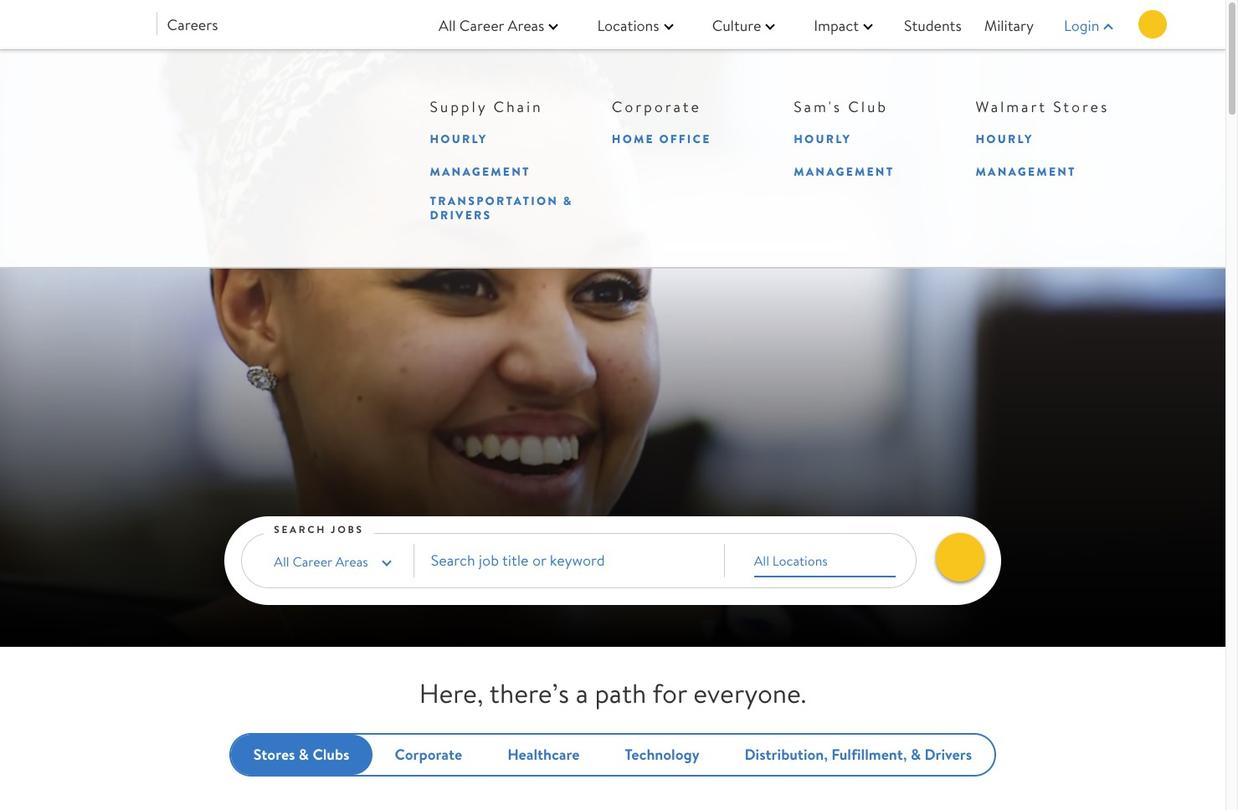 Task type: vqa. For each thing, say whether or not it's contained in the screenshot.
'next'
no



Task type: describe. For each thing, give the bounding box(es) containing it.
hourly for walmart
[[976, 131, 1039, 148]]

culture link
[[697, 13, 784, 37]]

hourly link for supply
[[430, 131, 514, 152]]

distribution,
[[745, 745, 828, 766]]

all career areas link
[[424, 13, 567, 37]]

all career areas
[[439, 15, 545, 36]]

walmart stores
[[976, 96, 1110, 117]]

transportation & drivers link
[[430, 193, 579, 228]]

hourly for supply
[[430, 131, 493, 148]]

walmart
[[976, 96, 1048, 117]]

sam's
[[794, 96, 843, 117]]

home office link
[[612, 131, 738, 152]]

1 horizontal spatial stores
[[1054, 96, 1110, 117]]

chain
[[494, 96, 543, 117]]

management for supply
[[430, 164, 536, 180]]

search jobs section
[[0, 50, 1226, 648]]

hourly for sam's
[[794, 131, 857, 148]]

hourly link for walmart
[[976, 131, 1061, 152]]

there's
[[490, 675, 570, 712]]

students
[[905, 15, 962, 36]]

supply chain
[[430, 96, 543, 117]]

drivers inside transportation & drivers
[[430, 208, 492, 224]]

impact link
[[799, 13, 882, 37]]

management for walmart
[[976, 164, 1082, 180]]

home office
[[612, 131, 716, 148]]

login
[[1065, 15, 1100, 36]]

0 horizontal spatial stores
[[254, 745, 295, 766]]

supply
[[430, 96, 488, 117]]

military link
[[977, 13, 1035, 37]]

jobs
[[331, 523, 364, 537]]

culture
[[713, 15, 762, 36]]

distribution, fulfillment, & drivers
[[745, 745, 973, 766]]

management link for club
[[794, 163, 922, 184]]

Search Jobs text field
[[431, 546, 708, 575]]

& for stores
[[299, 745, 309, 766]]

for
[[653, 675, 687, 712]]

a
[[576, 675, 589, 712]]

careers link
[[58, 13, 218, 38]]

military
[[985, 15, 1035, 36]]

impact
[[815, 15, 860, 36]]

0 horizontal spatial corporate
[[395, 745, 463, 766]]

hourly link for sam's
[[794, 131, 879, 152]]

fulfillment,
[[832, 745, 908, 766]]

management link for stores
[[976, 163, 1104, 184]]



Task type: locate. For each thing, give the bounding box(es) containing it.
here,
[[419, 675, 484, 712]]

club
[[849, 96, 889, 117]]

hourly down walmart
[[976, 131, 1039, 148]]

2 horizontal spatial management link
[[976, 163, 1104, 184]]

& right fulfillment,
[[911, 745, 922, 766]]

& right 'transportation'
[[564, 193, 574, 210]]

0 horizontal spatial &
[[299, 745, 309, 766]]

management link
[[430, 163, 557, 184], [794, 163, 922, 184], [976, 163, 1104, 184]]

hourly link down sam's club
[[794, 131, 879, 152]]

stores right walmart
[[1054, 96, 1110, 117]]

hourly down sam's
[[794, 131, 857, 148]]

home
[[612, 131, 655, 148]]

0 horizontal spatial drivers
[[430, 208, 492, 224]]

stores
[[1054, 96, 1110, 117], [254, 745, 295, 766]]

drivers
[[430, 208, 492, 224], [925, 745, 973, 766]]

hourly link down walmart
[[976, 131, 1061, 152]]

search
[[274, 523, 327, 537]]

management up 'transportation'
[[430, 164, 536, 180]]

1 management from the left
[[430, 164, 536, 180]]

1 horizontal spatial corporate
[[612, 96, 702, 117]]

office
[[660, 131, 712, 148]]

career
[[460, 15, 504, 36]]

stores & clubs
[[254, 745, 350, 766]]

management down sam's club
[[794, 164, 900, 180]]

2 hourly link from the left
[[794, 131, 879, 152]]

1 vertical spatial corporate
[[395, 745, 463, 766]]

0 vertical spatial corporate
[[612, 96, 702, 117]]

path
[[595, 675, 647, 712]]

everyone.
[[694, 675, 807, 712]]

hourly down the supply
[[430, 131, 493, 148]]

clubs
[[313, 745, 350, 766]]

3 hourly from the left
[[976, 131, 1039, 148]]

management link for chain
[[430, 163, 557, 184]]

corporate link
[[395, 745, 463, 766]]

healthcare link
[[508, 745, 580, 766]]

search jobs
[[274, 523, 364, 537]]

1 vertical spatial drivers
[[925, 745, 973, 766]]

2 hourly from the left
[[794, 131, 857, 148]]

technology link
[[625, 745, 700, 766]]

sam's club
[[794, 96, 889, 117]]

technology
[[625, 745, 700, 766]]

0 vertical spatial stores
[[1054, 96, 1110, 117]]

2 horizontal spatial hourly link
[[976, 131, 1061, 152]]

two associates reviewing items in a notebook element
[[0, 50, 1226, 648]]

corporate up home office
[[612, 96, 702, 117]]

2 horizontal spatial management
[[976, 164, 1082, 180]]

& for transportation
[[564, 193, 574, 210]]

0 horizontal spatial management
[[430, 164, 536, 180]]

1 hourly link from the left
[[430, 131, 514, 152]]

0 horizontal spatial management link
[[430, 163, 557, 184]]

3 hourly link from the left
[[976, 131, 1061, 152]]

0 vertical spatial drivers
[[430, 208, 492, 224]]

2 horizontal spatial &
[[911, 745, 922, 766]]

management link down walmart stores
[[976, 163, 1104, 184]]

hourly
[[430, 131, 493, 148], [794, 131, 857, 148], [976, 131, 1039, 148]]

1 horizontal spatial hourly link
[[794, 131, 879, 152]]

stores & clubs link
[[254, 745, 350, 766]]

1 management link from the left
[[430, 163, 557, 184]]

students link
[[897, 13, 962, 37]]

2 management link from the left
[[794, 163, 922, 184]]

1 vertical spatial stores
[[254, 745, 295, 766]]

1 horizontal spatial &
[[564, 193, 574, 210]]

corporate
[[612, 96, 702, 117], [395, 745, 463, 766]]

distribution, fulfillment, & drivers link
[[745, 745, 973, 766]]

& left clubs
[[299, 745, 309, 766]]

3 management link from the left
[[976, 163, 1104, 184]]

here, there's a path for everyone.
[[419, 675, 807, 712]]

Location text field
[[754, 547, 896, 578]]

all
[[439, 15, 456, 36]]

&
[[564, 193, 574, 210], [299, 745, 309, 766], [911, 745, 922, 766]]

1 horizontal spatial management
[[794, 164, 900, 180]]

0 horizontal spatial hourly link
[[430, 131, 514, 152]]

locations
[[598, 15, 660, 36]]

3 management from the left
[[976, 164, 1082, 180]]

healthcare
[[508, 745, 580, 766]]

& inside transportation & drivers
[[564, 193, 574, 210]]

management link down club
[[794, 163, 922, 184]]

1 horizontal spatial drivers
[[925, 745, 973, 766]]

2 horizontal spatial hourly
[[976, 131, 1039, 148]]

management
[[430, 164, 536, 180], [794, 164, 900, 180], [976, 164, 1082, 180]]

management down walmart stores
[[976, 164, 1082, 180]]

areas
[[508, 15, 545, 36]]

1 horizontal spatial hourly
[[794, 131, 857, 148]]

login link
[[1050, 13, 1123, 37]]

1 hourly from the left
[[430, 131, 493, 148]]

management for sam's
[[794, 164, 900, 180]]

hourly link
[[430, 131, 514, 152], [794, 131, 879, 152], [976, 131, 1061, 152]]

corporate down 'here,'
[[395, 745, 463, 766]]

locations link
[[583, 13, 682, 37]]

1 horizontal spatial management link
[[794, 163, 922, 184]]

hourly link down the supply
[[430, 131, 514, 152]]

stores left clubs
[[254, 745, 295, 766]]

0 horizontal spatial hourly
[[430, 131, 493, 148]]

transportation
[[430, 193, 559, 210]]

2 management from the left
[[794, 164, 900, 180]]

careers
[[167, 14, 218, 35]]

transportation & drivers
[[430, 193, 574, 224]]

management link up 'transportation'
[[430, 163, 557, 184]]



